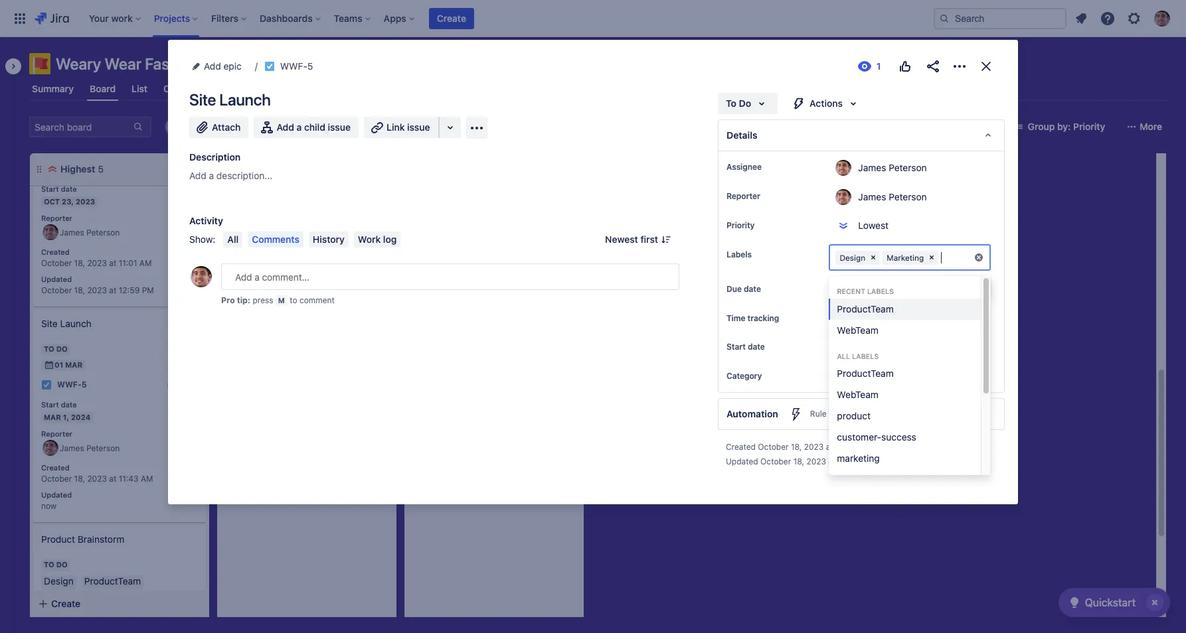 Task type: locate. For each thing, give the bounding box(es) containing it.
1 vertical spatial pm
[[862, 457, 874, 467]]

2 vertical spatial 2024
[[71, 413, 91, 422]]

mar 01, 2024 down time
[[835, 342, 891, 353]]

start inside site launch dialog
[[727, 342, 746, 352]]

0 vertical spatial 5
[[308, 60, 313, 72]]

2 vertical spatial to
[[44, 561, 54, 569]]

clear image
[[869, 252, 879, 263], [927, 252, 938, 263]]

add app image
[[469, 120, 485, 136]]

to do up details
[[726, 98, 752, 109]]

james peterson down "details" element
[[859, 162, 927, 173]]

am inside 'created october 18, 2023 at 11:43 am'
[[141, 474, 153, 484]]

11:43 up marketing
[[836, 443, 856, 453]]

quickstart
[[1085, 597, 1136, 609]]

0 horizontal spatial highest image
[[47, 164, 58, 175]]

0 vertical spatial productteam
[[837, 303, 894, 315]]

wwf- for wwf-5 link inside site launch dialog
[[280, 60, 308, 72]]

1 issue from the left
[[328, 122, 351, 133]]

to do up 01
[[44, 345, 68, 353]]

task image left wwf-3 link
[[41, 164, 52, 175]]

0 horizontal spatial 12:59
[[119, 286, 140, 296]]

12:59
[[119, 286, 140, 296], [838, 457, 859, 467]]

highest image
[[47, 164, 58, 175], [166, 164, 177, 175]]

Labels text field
[[942, 251, 944, 264]]

2023 for created october 18, 2023 at 11:43 am
[[87, 474, 107, 484]]

2024 right 1,
[[71, 413, 91, 422]]

all right show:
[[228, 234, 239, 245]]

0 horizontal spatial site
[[41, 318, 58, 330]]

29 november 2023 image
[[44, 144, 54, 155], [44, 144, 54, 155]]

wwf- for wwf-3 link
[[57, 164, 82, 174]]

0 vertical spatial all
[[228, 234, 239, 245]]

wwf- inside site launch dialog
[[280, 60, 308, 72]]

11:43 for created october 18, 2023 at 11:43 am
[[119, 474, 139, 484]]

0 vertical spatial to
[[726, 98, 737, 109]]

tab list
[[21, 77, 1179, 101]]

1 vertical spatial updated
[[726, 457, 759, 467]]

timeline
[[219, 83, 256, 94]]

create button
[[429, 8, 474, 29], [30, 593, 209, 617]]

1 vertical spatial webteam
[[837, 390, 879, 401]]

james peterson image
[[166, 116, 187, 138], [181, 161, 197, 177], [181, 377, 197, 393], [43, 441, 58, 457]]

category
[[727, 372, 762, 382]]

newest first button
[[597, 232, 680, 248]]

0 horizontal spatial 5
[[82, 380, 87, 390]]

at for created october 18, 2023 at 11:01 am
[[109, 259, 116, 269]]

october inside 'created october 18, 2023 at 11:43 am'
[[41, 474, 72, 484]]

task image left wwf-7 link
[[41, 612, 52, 623]]

0 vertical spatial reporter
[[727, 191, 761, 201]]

1 horizontal spatial a
[[297, 122, 302, 133]]

add epic button
[[189, 58, 246, 74]]

recent
[[837, 288, 866, 296]]

18, inside created october 18, 2023 at 11:01 am
[[74, 259, 85, 269]]

0 horizontal spatial highest image
[[166, 380, 177, 391]]

webteam up all labels
[[837, 325, 879, 336]]

11:43 inside created october 18, 2023 at 11:43 am updated october 18, 2023 at 12:59 pm
[[836, 443, 856, 453]]

productteam up no time logged
[[837, 303, 894, 315]]

1 horizontal spatial 11:43
[[836, 443, 856, 453]]

date for start date
[[748, 342, 765, 352]]

all for all labels
[[837, 353, 851, 361]]

0 vertical spatial to do
[[726, 98, 752, 109]]

mar left 1,
[[44, 413, 61, 422]]

1 vertical spatial created
[[726, 443, 756, 453]]

18, inside 'created october 18, 2023 at 11:43 am'
[[74, 474, 85, 484]]

labels
[[868, 288, 894, 296], [853, 353, 879, 361]]

5 right "3"
[[98, 163, 104, 175]]

5 up add a child issue
[[308, 60, 313, 72]]

menu bar containing all
[[221, 232, 404, 248]]

Search board text field
[[31, 118, 132, 136]]

am for created october 18, 2023 at 11:43 am updated october 18, 2023 at 12:59 pm
[[858, 443, 870, 453]]

labels up "none" at bottom right
[[853, 353, 879, 361]]

site launch up 01 mar
[[41, 318, 92, 330]]

1 horizontal spatial wwf-5
[[280, 60, 313, 72]]

a left the child
[[297, 122, 302, 133]]

12:59 inside updated october 18, 2023 at 12:59 pm
[[119, 286, 140, 296]]

at
[[109, 259, 116, 269], [109, 286, 116, 296], [826, 443, 834, 453], [829, 457, 836, 467], [109, 474, 116, 484]]

2 vertical spatial do
[[56, 561, 68, 569]]

18, for october 18, 2023 at 12:59 pm
[[74, 286, 85, 296]]

1 vertical spatial wwf-5 link
[[57, 380, 87, 391]]

0 vertical spatial labels
[[868, 288, 894, 296]]

start inside start date mar 1, 2024
[[41, 401, 59, 409]]

october inside created october 18, 2023 at 11:01 am
[[41, 259, 72, 269]]

1 horizontal spatial issue
[[407, 122, 430, 133]]

primary element
[[8, 0, 934, 37]]

date up 23,
[[61, 185, 77, 193]]

2023 down the "rule"
[[804, 443, 824, 453]]

all inside button
[[228, 234, 239, 245]]

0 vertical spatial a
[[297, 122, 302, 133]]

to up details
[[726, 98, 737, 109]]

7
[[82, 612, 86, 622]]

james
[[859, 162, 887, 173], [859, 191, 887, 202], [60, 228, 84, 238], [60, 444, 84, 454]]

mar
[[835, 284, 851, 295], [835, 342, 851, 353], [65, 361, 82, 369], [44, 413, 61, 422]]

2 vertical spatial start
[[41, 401, 59, 409]]

0 vertical spatial am
[[139, 259, 152, 269]]

1 webteam from the top
[[837, 325, 879, 336]]

october for october 18, 2023 at 11:43 am
[[41, 474, 72, 484]]

created october 18, 2023 at 11:43 am updated october 18, 2023 at 12:59 pm
[[726, 443, 874, 467]]

1 horizontal spatial site
[[189, 90, 216, 109]]

add down "description"
[[189, 170, 206, 181]]

october inside updated october 18, 2023 at 12:59 pm
[[41, 286, 72, 296]]

1 vertical spatial site launch
[[41, 318, 92, 330]]

clear image for design
[[869, 252, 879, 263]]

2 clear image from the left
[[927, 252, 938, 263]]

created down james peterson icon
[[41, 248, 70, 257]]

date inside start date mar 1, 2024
[[61, 401, 77, 409]]

12:59 down 11:01 at the left top of the page
[[119, 286, 140, 296]]

0 vertical spatial site
[[189, 90, 216, 109]]

0 vertical spatial pm
[[142, 286, 154, 296]]

date inside start date oct 23, 2023
[[61, 185, 77, 193]]

start date
[[727, 342, 765, 352]]

1 vertical spatial labels
[[853, 353, 879, 361]]

calendar link
[[161, 77, 206, 101]]

updated
[[41, 275, 72, 284], [726, 457, 759, 467], [41, 491, 72, 500]]

link issue
[[387, 122, 430, 133]]

reporter down assignee
[[727, 191, 761, 201]]

1 vertical spatial productteam
[[837, 368, 894, 380]]

all up "none" at bottom right
[[837, 353, 851, 361]]

01, down time
[[854, 342, 866, 353]]

updated up now
[[41, 491, 72, 500]]

1 vertical spatial wwf-5
[[57, 380, 87, 390]]

do up 01
[[56, 345, 68, 353]]

1 horizontal spatial create button
[[429, 8, 474, 29]]

1 vertical spatial a
[[209, 170, 214, 181]]

1 vertical spatial am
[[858, 443, 870, 453]]

webteam
[[837, 325, 879, 336], [837, 390, 879, 401]]

configure
[[946, 443, 989, 455]]

created
[[41, 248, 70, 257], [726, 443, 756, 453], [41, 464, 70, 473]]

add left the child
[[277, 122, 294, 133]]

wwf-5 down 01 mar
[[57, 380, 87, 390]]

2023 up updated october 18, 2023 at 12:59 pm
[[87, 259, 107, 269]]

to down product
[[44, 561, 54, 569]]

1 horizontal spatial 5
[[98, 163, 104, 175]]

wwf-5 link down 01 mar
[[57, 380, 87, 391]]

2023 inside updated october 18, 2023 at 12:59 pm
[[87, 286, 107, 296]]

1 horizontal spatial pm
[[862, 457, 874, 467]]

2024 down logged
[[869, 342, 891, 353]]

all labels
[[837, 353, 879, 361]]

start date oct 23, 2023
[[41, 185, 95, 206]]

labels up logged
[[868, 288, 894, 296]]

0 vertical spatial start
[[41, 185, 59, 193]]

2023 down created october 18, 2023 at 11:01 am
[[87, 286, 107, 296]]

1 vertical spatial start
[[727, 342, 746, 352]]

2023 up brainstorm in the bottom left of the page
[[87, 474, 107, 484]]

webteam for all
[[837, 390, 879, 401]]

2023 inside created october 18, 2023 at 11:01 am
[[87, 259, 107, 269]]

profile image of james peterson image
[[191, 266, 212, 288]]

5 for the left wwf-5 link
[[82, 380, 87, 390]]

1 productteam from the top
[[837, 303, 894, 315]]

peterson
[[889, 162, 927, 173], [889, 191, 927, 202], [86, 228, 120, 238], [86, 444, 120, 454]]

0 vertical spatial 01,
[[854, 284, 866, 295]]

created inside created october 18, 2023 at 11:01 am
[[41, 248, 70, 257]]

1 horizontal spatial all
[[837, 353, 851, 361]]

weary wear fashion
[[56, 54, 200, 73]]

oct
[[44, 197, 60, 206]]

attach button
[[189, 117, 249, 138]]

11:43 inside 'created october 18, 2023 at 11:43 am'
[[119, 474, 139, 484]]

0 vertical spatial create button
[[429, 8, 474, 29]]

james peterson up lowest
[[859, 191, 927, 202]]

at inside created october 18, 2023 at 11:01 am
[[109, 259, 116, 269]]

2 productteam from the top
[[837, 368, 894, 380]]

updated down created october 18, 2023 at 11:01 am
[[41, 275, 72, 284]]

task image up start date mar 1, 2024
[[41, 380, 52, 391]]

recent labels
[[837, 288, 894, 296]]

rule
[[810, 410, 827, 420]]

to up start date mar 1, 2024
[[44, 345, 54, 353]]

assignee pin to top. only you can see pinned fields. image
[[765, 162, 775, 173]]

due date pin to top. only you can see pinned fields. image
[[764, 284, 775, 295]]

01 march 2024 image
[[44, 360, 54, 371], [44, 360, 54, 371]]

wwf-5 inside site launch dialog
[[280, 60, 313, 72]]

highest image
[[166, 380, 177, 391], [185, 612, 195, 623]]

2 horizontal spatial 5
[[308, 60, 313, 72]]

created inside 'created october 18, 2023 at 11:43 am'
[[41, 464, 70, 473]]

date left "due date pin to top. only you can see pinned fields." icon
[[744, 284, 761, 294]]

time tracking
[[727, 314, 780, 324]]

launch inside dialog
[[219, 90, 271, 109]]

1 horizontal spatial wwf-5 link
[[280, 58, 313, 74]]

am inside created october 18, 2023 at 11:01 am
[[139, 259, 152, 269]]

date for due date
[[744, 284, 761, 294]]

site launch
[[189, 90, 271, 109], [41, 318, 92, 330]]

1 vertical spatial mar 01, 2024
[[835, 342, 891, 353]]

at up brainstorm in the bottom left of the page
[[109, 474, 116, 484]]

0 vertical spatial 11:43
[[836, 443, 856, 453]]

1 clear image from the left
[[869, 252, 879, 263]]

0 horizontal spatial 11:43
[[119, 474, 139, 484]]

created for created october 18, 2023 at 11:43 am
[[41, 464, 70, 473]]

mar right 01
[[65, 361, 82, 369]]

start down time
[[727, 342, 746, 352]]

do down product
[[56, 561, 68, 569]]

updated now
[[41, 491, 72, 512]]

18, inside updated october 18, 2023 at 12:59 pm
[[74, 286, 85, 296]]

01 mar
[[54, 361, 82, 369]]

1 horizontal spatial create
[[437, 12, 466, 24]]

launch up attach
[[219, 90, 271, 109]]

wear
[[105, 54, 141, 73]]

at for created october 18, 2023 at 11:43 am updated october 18, 2023 at 12:59 pm
[[826, 443, 834, 453]]

15 december 2023 image
[[44, 595, 54, 605], [44, 595, 54, 605]]

1 horizontal spatial highest image
[[166, 164, 177, 175]]

check image
[[1067, 595, 1083, 611]]

issue right link
[[407, 122, 430, 133]]

1 highest image from the left
[[47, 164, 58, 175]]

task image
[[264, 61, 275, 72], [41, 164, 52, 175], [41, 380, 52, 391], [41, 612, 52, 623]]

1,
[[63, 413, 69, 422]]

add a child issue button
[[254, 117, 359, 138]]

11:43
[[836, 443, 856, 453], [119, 474, 139, 484]]

5 down 01 mar
[[82, 380, 87, 390]]

issue inside add a child issue button
[[328, 122, 351, 133]]

0 horizontal spatial wwf-5
[[57, 380, 87, 390]]

created inside created october 18, 2023 at 11:43 am updated october 18, 2023 at 12:59 pm
[[726, 443, 756, 453]]

none
[[835, 371, 858, 382]]

a inside button
[[297, 122, 302, 133]]

pm inside updated october 18, 2023 at 12:59 pm
[[142, 286, 154, 296]]

peterson down "details" element
[[889, 162, 927, 173]]

start inside start date oct 23, 2023
[[41, 185, 59, 193]]

1 vertical spatial create button
[[30, 593, 209, 617]]

mar 01, 2024 up time
[[835, 284, 891, 295]]

2024 inside start date mar 1, 2024
[[71, 413, 91, 422]]

11:43 up brainstorm in the bottom left of the page
[[119, 474, 139, 484]]

5 inside site launch dialog
[[308, 60, 313, 72]]

1 vertical spatial 11:43
[[119, 474, 139, 484]]

wwf-5
[[280, 60, 313, 72], [57, 380, 87, 390]]

october for october 18, 2023 at 12:59 pm
[[41, 286, 72, 296]]

site launch up attach
[[189, 90, 271, 109]]

to do button
[[718, 93, 778, 114]]

highest image left add a description...
[[166, 164, 177, 175]]

1 vertical spatial do
[[56, 345, 68, 353]]

at down created october 18, 2023 at 11:01 am
[[109, 286, 116, 296]]

2 vertical spatial add
[[189, 170, 206, 181]]

18, for updated
[[791, 443, 802, 453]]

created for created october 18, 2023 at 11:01 am
[[41, 248, 70, 257]]

share image
[[926, 58, 942, 74]]

wwf-7
[[57, 612, 86, 622]]

start for start date
[[727, 342, 746, 352]]

site
[[189, 90, 216, 109], [41, 318, 58, 330]]

0 vertical spatial add
[[204, 60, 221, 72]]

launch up 01 mar
[[60, 318, 92, 330]]

created up 'updated now'
[[41, 464, 70, 473]]

updated inside updated october 18, 2023 at 12:59 pm
[[41, 275, 72, 284]]

1 horizontal spatial launch
[[219, 90, 271, 109]]

2 vertical spatial 5
[[82, 380, 87, 390]]

labels for recent labels
[[868, 288, 894, 296]]

0 vertical spatial site launch
[[189, 90, 271, 109]]

0 vertical spatial updated
[[41, 275, 72, 284]]

all button
[[224, 232, 243, 248]]

date down the time tracking on the right of the page
[[748, 342, 765, 352]]

to
[[726, 98, 737, 109], [44, 345, 54, 353], [44, 561, 54, 569]]

1 vertical spatial 12:59
[[838, 457, 859, 467]]

0 vertical spatial webteam
[[837, 325, 879, 336]]

productteam
[[837, 303, 894, 315], [837, 368, 894, 380]]

12:59 up design at the bottom
[[838, 457, 859, 467]]

created down automation
[[726, 443, 756, 453]]

date
[[61, 185, 77, 193], [744, 284, 761, 294], [748, 342, 765, 352], [61, 401, 77, 409]]

site up 01
[[41, 318, 58, 330]]

issue right the child
[[328, 122, 351, 133]]

add inside add a child issue button
[[277, 122, 294, 133]]

0 vertical spatial launch
[[219, 90, 271, 109]]

date for start date oct 23, 2023
[[61, 185, 77, 193]]

highest image down 29
[[47, 164, 58, 175]]

cancel labels image
[[975, 280, 986, 291]]

product brainstorm
[[41, 534, 125, 546]]

1 vertical spatial to do
[[44, 345, 68, 353]]

site launch dialog
[[168, 40, 1019, 603]]

1 01, from the top
[[854, 284, 866, 295]]

1 vertical spatial create
[[51, 599, 80, 610]]

menu bar
[[221, 232, 404, 248]]

do
[[739, 98, 752, 109], [56, 345, 68, 353], [56, 561, 68, 569]]

menu bar inside site launch dialog
[[221, 232, 404, 248]]

newest
[[605, 234, 638, 245]]

a
[[297, 122, 302, 133], [209, 170, 214, 181]]

am inside created october 18, 2023 at 11:43 am updated october 18, 2023 at 12:59 pm
[[858, 443, 870, 453]]

01, up time
[[854, 284, 866, 295]]

2023 for created october 18, 2023 at 11:01 am
[[87, 259, 107, 269]]

2023 for updated october 18, 2023 at 12:59 pm
[[87, 286, 107, 296]]

0 vertical spatial wwf-5
[[280, 60, 313, 72]]

2024 right recent
[[869, 284, 891, 295]]

date up 1,
[[61, 401, 77, 409]]

1 horizontal spatial 12:59
[[838, 457, 859, 467]]

pm left profile image of james peterson
[[142, 286, 154, 296]]

start down 01
[[41, 401, 59, 409]]

1 vertical spatial 2024
[[869, 342, 891, 353]]

webteam up executions
[[837, 390, 879, 401]]

october for october 18, 2023 at 11:01 am
[[41, 259, 72, 269]]

2 vertical spatial am
[[141, 474, 153, 484]]

clear image for marketing
[[927, 252, 938, 263]]

do up details
[[739, 98, 752, 109]]

0 vertical spatial 2024
[[869, 284, 891, 295]]

mar down no
[[835, 342, 851, 353]]

details element
[[718, 120, 1005, 151]]

jira image
[[35, 10, 69, 26], [35, 10, 69, 26]]

2 issue from the left
[[407, 122, 430, 133]]

time tracking pin to top. only you can see pinned fields. image
[[782, 314, 793, 324]]

productteam for all
[[837, 368, 894, 380]]

james down 1,
[[60, 444, 84, 454]]

reporter
[[727, 191, 761, 201], [41, 214, 72, 222], [41, 430, 72, 438]]

2023 inside 'created october 18, 2023 at 11:43 am'
[[87, 474, 107, 484]]

updated down automation
[[726, 457, 759, 467]]

wwf-5 link inside site launch dialog
[[280, 58, 313, 74]]

at inside updated october 18, 2023 at 12:59 pm
[[109, 286, 116, 296]]

1 horizontal spatial site launch
[[189, 90, 271, 109]]

list link
[[129, 77, 150, 101]]

0 vertical spatial create
[[437, 12, 466, 24]]

clear image right design
[[869, 252, 879, 263]]

search image
[[940, 13, 950, 24]]

productteam down all labels
[[837, 368, 894, 380]]

task image for wwf-7
[[41, 612, 52, 623]]

to do for site launch
[[44, 345, 68, 353]]

pm up design at the bottom
[[862, 457, 874, 467]]

all for all
[[228, 234, 239, 245]]

james up lowest
[[859, 191, 887, 202]]

0 vertical spatial highest image
[[166, 380, 177, 391]]

october for updated
[[758, 443, 789, 453]]

1 vertical spatial add
[[277, 122, 294, 133]]

at inside 'created october 18, 2023 at 11:43 am'
[[109, 474, 116, 484]]

0 horizontal spatial all
[[228, 234, 239, 245]]

to do down product
[[44, 561, 68, 569]]

design
[[837, 475, 866, 486]]

1 vertical spatial all
[[837, 353, 851, 361]]

wwf-5 up add a child issue button
[[280, 60, 313, 72]]

reporter up james peterson icon
[[41, 214, 72, 222]]

peterson up created october 18, 2023 at 11:01 am
[[86, 228, 120, 238]]

2 mar 01, 2024 from the top
[[835, 342, 891, 353]]

1 vertical spatial site
[[41, 318, 58, 330]]

2 highest image from the left
[[166, 164, 177, 175]]

at for created october 18, 2023 at 11:43 am
[[109, 474, 116, 484]]

to do inside "dropdown button"
[[726, 98, 752, 109]]

start up oct
[[41, 185, 59, 193]]

weary
[[56, 54, 101, 73]]

close image
[[979, 58, 995, 74]]

to for site launch
[[44, 345, 54, 353]]

at left 11:01 at the left top of the page
[[109, 259, 116, 269]]

october
[[41, 259, 72, 269], [41, 286, 72, 296], [758, 443, 789, 453], [761, 457, 792, 467], [41, 474, 72, 484]]

wwf-5 link up add a child issue button
[[280, 58, 313, 74]]

vote options: no one has voted for this issue yet. image
[[898, 58, 914, 74]]

at left customer-
[[826, 443, 834, 453]]

add a description...
[[189, 170, 273, 181]]

1 vertical spatial highest image
[[185, 612, 195, 623]]

james peterson up 'created october 18, 2023 at 11:43 am'
[[60, 444, 120, 454]]

automation element
[[718, 399, 1005, 431]]

do for launch
[[56, 345, 68, 353]]

start
[[41, 185, 59, 193], [727, 342, 746, 352], [41, 401, 59, 409]]

0 vertical spatial mar 01, 2024
[[835, 284, 891, 295]]

2 vertical spatial to do
[[44, 561, 68, 569]]

nov
[[66, 145, 83, 153]]

wwf-5 link
[[280, 58, 313, 74], [57, 380, 87, 391]]

0 vertical spatial created
[[41, 248, 70, 257]]

a for description...
[[209, 170, 214, 181]]

5 for wwf-5 link inside site launch dialog
[[308, 60, 313, 72]]

2 vertical spatial created
[[41, 464, 70, 473]]

2 webteam from the top
[[837, 390, 879, 401]]

start for start date mar 1, 2024
[[41, 401, 59, 409]]

a down "description"
[[209, 170, 214, 181]]

webteam for recent
[[837, 325, 879, 336]]

all
[[228, 234, 239, 245], [837, 353, 851, 361]]

add left epic in the left of the page
[[204, 60, 221, 72]]

0 horizontal spatial clear image
[[869, 252, 879, 263]]

0 horizontal spatial a
[[209, 170, 214, 181]]

0 vertical spatial wwf-5 link
[[280, 58, 313, 74]]

add inside add epic 'popup button'
[[204, 60, 221, 72]]

0 vertical spatial 12:59
[[119, 286, 140, 296]]

issue
[[328, 122, 351, 133], [407, 122, 430, 133]]

reporter down 1,
[[41, 430, 72, 438]]

Add a comment… field
[[221, 264, 680, 290]]

1 vertical spatial to
[[44, 345, 54, 353]]

1 horizontal spatial clear image
[[927, 252, 938, 263]]

2023 right 23,
[[76, 197, 95, 206]]

0 horizontal spatial pm
[[142, 286, 154, 296]]

design
[[840, 253, 866, 263]]

1 vertical spatial launch
[[60, 318, 92, 330]]

actions image
[[952, 58, 968, 74]]

success
[[882, 432, 917, 443]]

james right james peterson icon
[[60, 228, 84, 238]]

mar inside start date mar 1, 2024
[[44, 413, 61, 422]]

site up add people icon
[[189, 90, 216, 109]]



Task type: describe. For each thing, give the bounding box(es) containing it.
show:
[[189, 234, 216, 245]]

peterson up 'created october 18, 2023 at 11:43 am'
[[86, 444, 120, 454]]

work
[[358, 234, 381, 245]]

clear image
[[974, 252, 985, 263]]

create button inside primary element
[[429, 8, 474, 29]]

link issue button
[[364, 117, 440, 138]]

james down "details" element
[[859, 162, 887, 173]]

press
[[253, 296, 273, 306]]

0 horizontal spatial wwf-5 link
[[57, 380, 87, 391]]

wwf- for the left wwf-5 link
[[57, 380, 82, 390]]

customer-
[[837, 432, 882, 443]]

2023 left marketing
[[807, 457, 827, 467]]

updated inside created october 18, 2023 at 11:43 am updated october 18, 2023 at 12:59 pm
[[726, 457, 759, 467]]

work log button
[[354, 232, 401, 248]]

child
[[304, 122, 326, 133]]

productteam for recent
[[837, 303, 894, 315]]

add epic
[[204, 60, 242, 72]]

updated for now
[[41, 491, 72, 500]]

comment
[[300, 296, 335, 306]]

link
[[387, 122, 405, 133]]

add people image
[[195, 119, 211, 135]]

due
[[727, 284, 742, 294]]

3
[[82, 164, 87, 174]]

0 horizontal spatial create
[[51, 599, 80, 610]]

brainstorm
[[78, 534, 125, 546]]

11:01
[[119, 259, 137, 269]]

actions
[[810, 98, 843, 109]]

am for created october 18, 2023 at 11:43 am
[[141, 474, 153, 484]]

am for created october 18, 2023 at 11:01 am
[[139, 259, 152, 269]]

work log
[[358, 234, 397, 245]]

peterson up the marketing
[[889, 191, 927, 202]]

1 horizontal spatial highest image
[[185, 612, 195, 623]]

15 dec
[[54, 595, 81, 604]]

m
[[278, 296, 285, 305]]

marketing
[[837, 453, 880, 465]]

task image for wwf-3
[[41, 164, 52, 175]]

18, for october 18, 2023 at 11:43 am
[[74, 474, 85, 484]]

reporter inside site launch dialog
[[727, 191, 761, 201]]

created october 18, 2023 at 11:01 am
[[41, 248, 152, 269]]

summary
[[32, 83, 74, 94]]

task image for wwf-5
[[41, 380, 52, 391]]

Search field
[[934, 8, 1067, 29]]

link web pages and more image
[[442, 120, 458, 136]]

do for brainstorm
[[56, 561, 68, 569]]

james peterson up created october 18, 2023 at 11:01 am
[[60, 228, 120, 238]]

highest
[[60, 163, 95, 175]]

now
[[41, 502, 57, 512]]

29 nov
[[54, 145, 83, 153]]

site launch inside site launch dialog
[[189, 90, 271, 109]]

wwf-3 link
[[57, 164, 87, 175]]

mar up no
[[835, 284, 851, 295]]

to do for product brainstorm
[[44, 561, 68, 569]]

customer-success
[[837, 432, 917, 443]]

start date mar 1, 2024
[[41, 401, 91, 422]]

2 vertical spatial reporter
[[41, 430, 72, 438]]

dec
[[65, 595, 81, 604]]

board
[[90, 83, 116, 94]]

wwf-7 link
[[57, 612, 86, 623]]

newest first
[[605, 234, 658, 245]]

date for start date mar 1, 2024
[[61, 401, 77, 409]]

attach
[[212, 122, 241, 133]]

lowest
[[859, 220, 889, 231]]

tab list containing board
[[21, 77, 1179, 101]]

medium image
[[235, 164, 245, 175]]

2 01, from the top
[[854, 342, 866, 353]]

a for child
[[297, 122, 302, 133]]

site inside dialog
[[189, 90, 216, 109]]

wwf-3
[[57, 164, 87, 174]]

first
[[641, 234, 658, 245]]

pm inside created october 18, 2023 at 11:43 am updated october 18, 2023 at 12:59 pm
[[862, 457, 874, 467]]

epic
[[224, 60, 242, 72]]

james peterson image
[[43, 225, 58, 241]]

automation
[[727, 409, 779, 420]]

wwf-5 for wwf-5 link inside site launch dialog
[[280, 60, 313, 72]]

time
[[727, 314, 746, 324]]

wwf- for wwf-7 link
[[57, 612, 82, 622]]

no time logged
[[835, 315, 900, 326]]

created october 18, 2023 at 11:43 am
[[41, 464, 153, 484]]

11:43 for created october 18, 2023 at 11:43 am updated october 18, 2023 at 12:59 pm
[[836, 443, 856, 453]]

start for start date oct 23, 2023
[[41, 185, 59, 193]]

comments
[[252, 234, 300, 245]]

dismiss quickstart image
[[1145, 593, 1166, 614]]

fashion
[[145, 54, 200, 73]]

1 mar 01, 2024 from the top
[[835, 284, 891, 295]]

labels for all labels
[[853, 353, 879, 361]]

2023 for created october 18, 2023 at 11:43 am updated october 18, 2023 at 12:59 pm
[[804, 443, 824, 453]]

calendar
[[164, 83, 203, 94]]

assignee
[[727, 162, 762, 172]]

highest 5
[[60, 163, 104, 175]]

labels
[[727, 250, 752, 260]]

due date
[[727, 284, 761, 294]]

tracking
[[748, 314, 780, 324]]

wwf-5 for the left wwf-5 link
[[57, 380, 87, 390]]

executions
[[829, 410, 870, 420]]

23,
[[62, 197, 74, 206]]

time
[[850, 315, 868, 326]]

details
[[727, 130, 758, 141]]

to inside "dropdown button"
[[726, 98, 737, 109]]

copy link to issue image
[[311, 60, 321, 71]]

to for product brainstorm
[[44, 561, 54, 569]]

quickstart button
[[1059, 589, 1171, 618]]

12:59 inside created october 18, 2023 at 11:43 am updated october 18, 2023 at 12:59 pm
[[838, 457, 859, 467]]

01
[[54, 361, 63, 369]]

product
[[41, 534, 75, 546]]

priority
[[727, 221, 755, 231]]

at left marketing
[[829, 457, 836, 467]]

create inside primary element
[[437, 12, 466, 24]]

marketing
[[887, 253, 924, 263]]

timeline link
[[216, 77, 259, 101]]

newest first image
[[661, 235, 672, 245]]

do inside "dropdown button"
[[739, 98, 752, 109]]

history
[[313, 234, 345, 245]]

task image right epic in the left of the page
[[264, 61, 275, 72]]

pro
[[221, 296, 235, 306]]

created for created october 18, 2023 at 11:43 am updated october 18, 2023 at 12:59 pm
[[726, 443, 756, 453]]

0 horizontal spatial launch
[[60, 318, 92, 330]]

2023 inside start date oct 23, 2023
[[76, 197, 95, 206]]

add for add a description...
[[189, 170, 206, 181]]

0 horizontal spatial create button
[[30, 593, 209, 617]]

create banner
[[0, 0, 1187, 37]]

summary link
[[29, 77, 76, 101]]

0 horizontal spatial site launch
[[41, 318, 92, 330]]

medium
[[248, 163, 284, 175]]

list
[[132, 83, 148, 94]]

add a child issue
[[277, 122, 351, 133]]

history button
[[309, 232, 349, 248]]

add for add epic
[[204, 60, 221, 72]]

1 vertical spatial reporter
[[41, 214, 72, 222]]

to
[[290, 296, 297, 306]]

logged
[[871, 315, 900, 326]]

18, for october 18, 2023 at 11:01 am
[[74, 259, 85, 269]]

comments button
[[248, 232, 304, 248]]

product
[[837, 411, 871, 422]]

15
[[54, 595, 63, 604]]

at for updated october 18, 2023 at 12:59 pm
[[109, 286, 116, 296]]

issue inside link issue button
[[407, 122, 430, 133]]

activity
[[189, 215, 223, 227]]

description...
[[217, 170, 273, 181]]

updated for october
[[41, 275, 72, 284]]

pro tip: press m to comment
[[221, 296, 335, 306]]

add for add a child issue
[[277, 122, 294, 133]]

log
[[383, 234, 397, 245]]

actions button
[[783, 93, 870, 114]]

1 vertical spatial 5
[[98, 163, 104, 175]]



Task type: vqa. For each thing, say whether or not it's contained in the screenshot.
Create column Image
no



